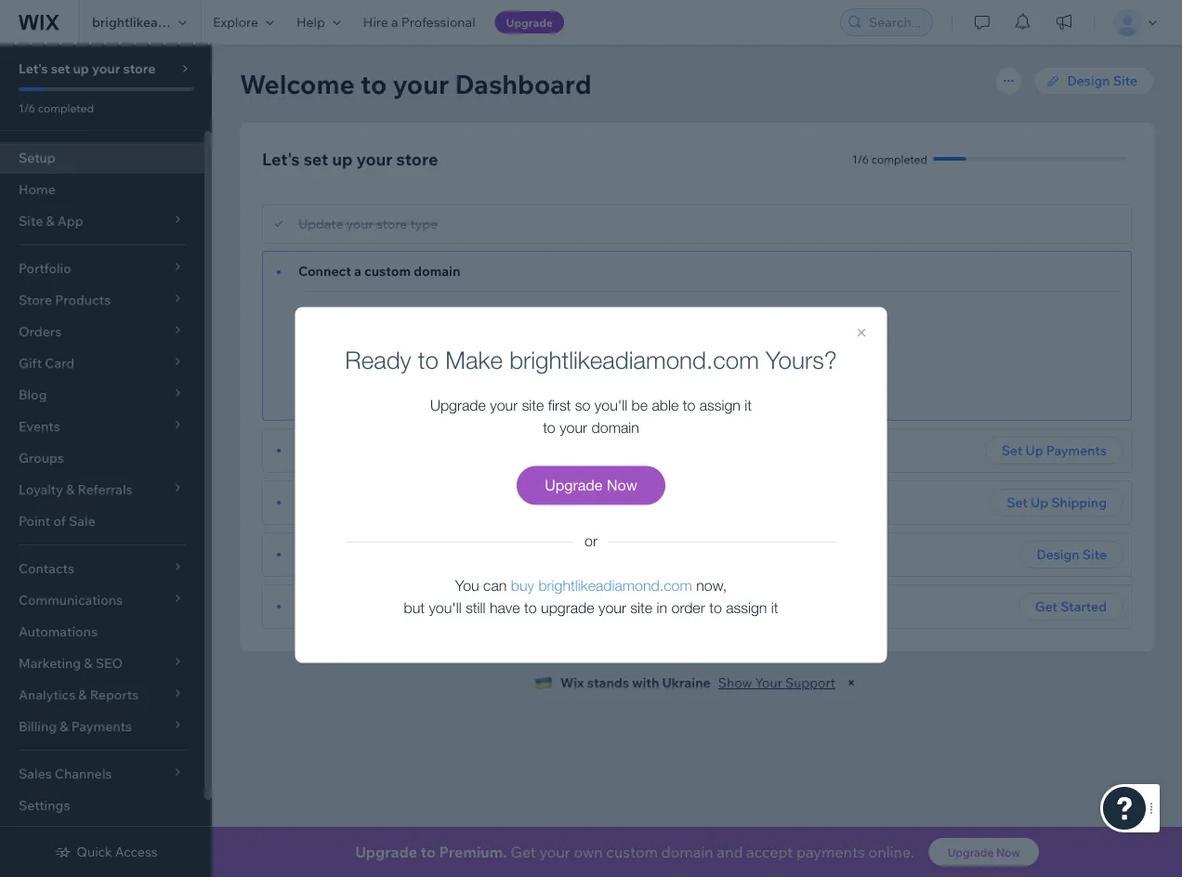 Task type: locate. For each thing, give the bounding box(es) containing it.
store down brightlikeadiamond
[[123, 60, 156, 77]]

upgrade right online.
[[948, 846, 994, 860]]

store up type
[[397, 148, 438, 169]]

0 horizontal spatial you'll
[[429, 599, 462, 616]]

make inside button
[[642, 344, 675, 360]]

to right able
[[683, 396, 696, 414]]

set
[[1002, 443, 1023, 459], [1007, 495, 1028, 511]]

clicks.
[[583, 307, 620, 323]]

set inside 'button'
[[1007, 495, 1028, 511]]

1 horizontal spatial custom
[[606, 843, 658, 862]]

0 vertical spatial in
[[534, 307, 545, 323]]

0 vertical spatial and
[[454, 307, 477, 323]]

in left 'few'
[[534, 307, 545, 323]]

site inside upgrade your site first so you'll be able to assign it to your domain
[[522, 396, 544, 414]]

it left the yours!
[[678, 344, 686, 360]]

0 vertical spatial site
[[522, 396, 544, 414]]

1 vertical spatial up
[[1031, 495, 1049, 511]]

site down buy brightlikeadiamond.com button
[[631, 599, 653, 616]]

store left type
[[376, 216, 407, 232]]

perfect
[[358, 307, 402, 323]]

1 horizontal spatial get
[[511, 843, 536, 862]]

a right hire
[[391, 14, 399, 30]]

and left secure
[[454, 307, 477, 323]]

able
[[652, 396, 679, 414]]

domain
[[414, 263, 461, 279], [405, 307, 451, 323], [592, 418, 640, 436], [662, 843, 714, 862]]

1 horizontal spatial 1/6 completed
[[853, 152, 928, 166]]

now
[[607, 477, 638, 494], [997, 846, 1021, 860]]

1 horizontal spatial make
[[642, 344, 675, 360]]

to left premium.
[[421, 843, 436, 862]]

brightlikeadiamond.com for make
[[510, 346, 759, 374]]

get right premium.
[[511, 843, 536, 862]]

to down now,
[[710, 599, 722, 616]]

sale
[[69, 513, 96, 529]]

store
[[123, 60, 156, 77], [397, 148, 438, 169], [376, 216, 407, 232]]

1 horizontal spatial upgrade now
[[948, 846, 1021, 860]]

0 horizontal spatial custom
[[364, 263, 411, 279]]

you'll inside upgrade your site first so you'll be able to assign it to your domain
[[595, 396, 628, 414]]

groups
[[19, 450, 64, 466]]

google
[[466, 599, 510, 615]]

to right 'ready'
[[418, 346, 439, 374]]

upgrade now
[[545, 477, 638, 494], [948, 846, 1021, 860]]

0 horizontal spatial and
[[454, 307, 477, 323]]

up inside button
[[1026, 443, 1044, 459]]

1 vertical spatial site
[[631, 599, 653, 616]]

ready to make brightlikeadiamond.com yours?
[[345, 346, 837, 374]]

1 vertical spatial you'll
[[429, 599, 462, 616]]

brightlikeadiamond.com down or
[[539, 576, 692, 594]]

1/6 completed
[[19, 101, 94, 115], [853, 152, 928, 166]]

it inside upgrade your site first so you'll be able to assign it to your domain
[[745, 396, 752, 414]]

1 horizontal spatial set
[[304, 148, 328, 169]]

1 horizontal spatial site
[[631, 599, 653, 616]]

0 vertical spatial now
[[607, 477, 638, 494]]

type
[[410, 216, 438, 232]]

1 horizontal spatial in
[[657, 599, 668, 616]]

brightlikeadiamond.com inside you can buy brightlikeadiamond.com now, but you'll still have to upgrade your site in order to assign it
[[539, 576, 692, 594]]

shipping
[[1052, 495, 1107, 511]]

let's up setup
[[19, 60, 48, 77]]

1 vertical spatial assign
[[726, 599, 767, 616]]

make
[[642, 344, 675, 360], [446, 346, 503, 374]]

0 vertical spatial upgrade now button
[[517, 466, 665, 505]]

get found by customers on google
[[298, 599, 510, 615]]

1 horizontal spatial now
[[997, 846, 1021, 860]]

be
[[632, 396, 648, 414]]

0 vertical spatial set
[[1002, 443, 1023, 459]]

custom up the perfect
[[364, 263, 411, 279]]

assign inside you can buy brightlikeadiamond.com now, but you'll still have to upgrade your site in order to assign it
[[726, 599, 767, 616]]

site left first
[[522, 396, 544, 414]]

upgrade now button right online.
[[929, 839, 1039, 867]]

assign down the yours!
[[700, 396, 741, 414]]

sidebar element
[[0, 45, 212, 878]]

setup
[[19, 150, 56, 166]]

0 vertical spatial site
[[1114, 73, 1138, 89]]

and
[[454, 307, 477, 323], [717, 843, 743, 862]]

0 vertical spatial set
[[51, 60, 70, 77]]

site inside you can buy brightlikeadiamond.com now, but you'll still have to upgrade your site in order to assign it
[[631, 599, 653, 616]]

let's set up your store
[[19, 60, 156, 77], [262, 148, 438, 169]]

a right connect
[[354, 263, 362, 279]]

0 horizontal spatial upgrade now button
[[517, 466, 665, 505]]

dashboard
[[455, 67, 592, 100]]

to
[[361, 67, 387, 100], [418, 346, 439, 374], [683, 396, 696, 414], [543, 418, 556, 436], [524, 599, 537, 616], [710, 599, 722, 616], [421, 843, 436, 862]]

1 vertical spatial brightlikeadiamond.com
[[539, 576, 692, 594]]

update
[[298, 216, 343, 232]]

let's inside the sidebar element
[[19, 60, 48, 77]]

0 horizontal spatial upgrade now
[[545, 477, 638, 494]]

connect
[[298, 263, 351, 279]]

design inside button
[[1037, 547, 1080, 563]]

make it yours!
[[642, 344, 727, 360]]

0 vertical spatial a
[[391, 14, 399, 30]]

set up setup
[[51, 60, 70, 77]]

find
[[298, 307, 325, 323]]

0 horizontal spatial site
[[522, 396, 544, 414]]

0 horizontal spatial 1/6
[[19, 101, 35, 115]]

up up update
[[332, 148, 353, 169]]

make down find your perfect domain and secure it in a few clicks.
[[446, 346, 503, 374]]

set up update
[[304, 148, 328, 169]]

0 vertical spatial let's
[[19, 60, 48, 77]]

up left payments
[[1026, 443, 1044, 459]]

professional
[[401, 14, 476, 30]]

it
[[523, 307, 531, 323], [678, 344, 686, 360], [745, 396, 752, 414], [772, 599, 779, 616]]

1 vertical spatial design site
[[1037, 547, 1107, 563]]

a for professional
[[391, 14, 399, 30]]

1/6
[[19, 101, 35, 115], [853, 152, 869, 166]]

up
[[73, 60, 89, 77], [332, 148, 353, 169]]

few
[[558, 307, 580, 323]]

1 horizontal spatial upgrade now button
[[929, 839, 1039, 867]]

0 horizontal spatial get
[[298, 599, 321, 615]]

0 vertical spatial 1/6 completed
[[19, 101, 94, 115]]

it up your
[[772, 599, 779, 616]]

let's set up your store down brightlikeadiamond
[[19, 60, 156, 77]]

0 vertical spatial assign
[[700, 396, 741, 414]]

set for set up shipping
[[1007, 495, 1028, 511]]

show your support button
[[718, 675, 836, 692]]

0 horizontal spatial up
[[73, 60, 89, 77]]

you
[[455, 576, 479, 594]]

1 horizontal spatial let's set up your store
[[262, 148, 438, 169]]

your
[[92, 60, 120, 77], [393, 67, 449, 100], [357, 148, 393, 169], [346, 216, 374, 232], [328, 307, 355, 323], [490, 396, 518, 414], [560, 418, 588, 436], [599, 599, 627, 616], [540, 843, 571, 862]]

upgrade now for the left upgrade now button
[[545, 477, 638, 494]]

0 horizontal spatial set
[[51, 60, 70, 77]]

0 vertical spatial design
[[1068, 73, 1111, 89]]

up
[[1026, 443, 1044, 459], [1031, 495, 1049, 511]]

up left the 'shipping'
[[1031, 495, 1049, 511]]

1 horizontal spatial completed
[[872, 152, 928, 166]]

let's set up your store up update your store type at the top of the page
[[262, 148, 438, 169]]

0 horizontal spatial 1/6 completed
[[19, 101, 94, 115]]

have
[[490, 599, 520, 616]]

1 vertical spatial custom
[[606, 843, 658, 862]]

1 vertical spatial a
[[354, 263, 362, 279]]

in left order
[[657, 599, 668, 616]]

1 horizontal spatial you'll
[[595, 396, 628, 414]]

0 horizontal spatial a
[[354, 263, 362, 279]]

set
[[51, 60, 70, 77], [304, 148, 328, 169]]

you'll left still
[[429, 599, 462, 616]]

up for shipping
[[1031, 495, 1049, 511]]

brightlikeadiamond.com
[[510, 346, 759, 374], [539, 576, 692, 594]]

1 vertical spatial site
[[1083, 547, 1107, 563]]

0 vertical spatial 1/6
[[19, 101, 35, 115]]

2 horizontal spatial get
[[1036, 599, 1058, 615]]

0 vertical spatial custom
[[364, 263, 411, 279]]

get left found
[[298, 599, 321, 615]]

0 vertical spatial up
[[1026, 443, 1044, 459]]

your down brightlikeadiamond
[[92, 60, 120, 77]]

up inside 'button'
[[1031, 495, 1049, 511]]

1 vertical spatial set
[[1007, 495, 1028, 511]]

upgrade now up or
[[545, 477, 638, 494]]

brightlikeadiamond.com up the be
[[510, 346, 759, 374]]

by
[[362, 599, 377, 615]]

upgrade up dashboard
[[506, 15, 553, 29]]

1 vertical spatial and
[[717, 843, 743, 862]]

your right find
[[328, 307, 355, 323]]

set left payments
[[1002, 443, 1023, 459]]

completed inside the sidebar element
[[38, 101, 94, 115]]

0 horizontal spatial let's set up your store
[[19, 60, 156, 77]]

set up payments
[[1002, 443, 1107, 459]]

payments
[[1047, 443, 1107, 459]]

1 vertical spatial design
[[1037, 547, 1080, 563]]

0 vertical spatial completed
[[38, 101, 94, 115]]

custom
[[364, 263, 411, 279], [606, 843, 658, 862]]

settings link
[[0, 790, 205, 822]]

make left the yours!
[[642, 344, 675, 360]]

a left 'few'
[[548, 307, 555, 323]]

up up setup link
[[73, 60, 89, 77]]

hire a professional link
[[352, 0, 487, 45]]

1/6 completed inside the sidebar element
[[19, 101, 94, 115]]

let's set up your store inside the sidebar element
[[19, 60, 156, 77]]

1 vertical spatial upgrade now
[[948, 846, 1021, 860]]

point of sale link
[[0, 506, 205, 537]]

0 vertical spatial you'll
[[595, 396, 628, 414]]

started
[[1061, 599, 1107, 615]]

groups link
[[0, 443, 205, 474]]

make it yours! button
[[625, 338, 760, 366]]

upgrade now button up or
[[517, 466, 665, 505]]

design
[[1068, 73, 1111, 89], [1037, 547, 1080, 563]]

set inside button
[[1002, 443, 1023, 459]]

now for the left upgrade now button
[[607, 477, 638, 494]]

it down make it yours! button
[[745, 396, 752, 414]]

in
[[534, 307, 545, 323], [657, 599, 668, 616]]

it inside make it yours! button
[[678, 344, 686, 360]]

explore
[[213, 14, 258, 30]]

1 horizontal spatial up
[[332, 148, 353, 169]]

0 horizontal spatial completed
[[38, 101, 94, 115]]

you'll right so
[[595, 396, 628, 414]]

0 vertical spatial brightlikeadiamond.com
[[510, 346, 759, 374]]

get left started
[[1036, 599, 1058, 615]]

store inside the sidebar element
[[123, 60, 156, 77]]

you'll
[[595, 396, 628, 414], [429, 599, 462, 616]]

0 horizontal spatial now
[[607, 477, 638, 494]]

upgrade down e.g., mystunningwebsite.com field
[[430, 396, 486, 414]]

0 vertical spatial up
[[73, 60, 89, 77]]

a
[[391, 14, 399, 30], [354, 263, 362, 279], [548, 307, 555, 323]]

it inside you can buy brightlikeadiamond.com now, but you'll still have to upgrade your site in order to assign it
[[772, 599, 779, 616]]

domain down the be
[[592, 418, 640, 436]]

completed
[[38, 101, 94, 115], [872, 152, 928, 166]]

let's up update
[[262, 148, 300, 169]]

1 vertical spatial in
[[657, 599, 668, 616]]

0 vertical spatial let's set up your store
[[19, 60, 156, 77]]

1 vertical spatial let's set up your store
[[262, 148, 438, 169]]

your inside the sidebar element
[[92, 60, 120, 77]]

1 horizontal spatial a
[[391, 14, 399, 30]]

0 horizontal spatial site
[[1083, 547, 1107, 563]]

site
[[522, 396, 544, 414], [631, 599, 653, 616]]

0 vertical spatial store
[[123, 60, 156, 77]]

0 horizontal spatial let's
[[19, 60, 48, 77]]

assign inside upgrade your site first so you'll be able to assign it to your domain
[[700, 396, 741, 414]]

up inside the sidebar element
[[73, 60, 89, 77]]

0 horizontal spatial in
[[534, 307, 545, 323]]

2 horizontal spatial a
[[548, 307, 555, 323]]

and left 'accept'
[[717, 843, 743, 862]]

0 vertical spatial upgrade now
[[545, 477, 638, 494]]

get inside get started button
[[1036, 599, 1058, 615]]

set left the 'shipping'
[[1007, 495, 1028, 511]]

domain inside upgrade your site first so you'll be able to assign it to your domain
[[592, 418, 640, 436]]

still
[[466, 599, 486, 616]]

assign down now,
[[726, 599, 767, 616]]

custom right own
[[606, 843, 658, 862]]

1 horizontal spatial and
[[717, 843, 743, 862]]

1 vertical spatial now
[[997, 846, 1021, 860]]

upgrade now right online.
[[948, 846, 1021, 860]]

1 vertical spatial 1/6
[[853, 152, 869, 166]]

1 vertical spatial let's
[[262, 148, 300, 169]]

upgrade
[[541, 599, 595, 616]]

assign
[[700, 396, 741, 414], [726, 599, 767, 616]]

your down buy brightlikeadiamond.com button
[[599, 599, 627, 616]]

help button
[[285, 0, 352, 45]]

to down hire
[[361, 67, 387, 100]]

in inside you can buy brightlikeadiamond.com now, but you'll still have to upgrade your site in order to assign it
[[657, 599, 668, 616]]

order
[[672, 599, 705, 616]]



Task type: describe. For each thing, give the bounding box(es) containing it.
yours?
[[766, 346, 837, 374]]

first
[[548, 396, 571, 414]]

find your perfect domain and secure it in a few clicks.
[[298, 307, 620, 323]]

to down first
[[543, 418, 556, 436]]

2 vertical spatial store
[[376, 216, 407, 232]]

e.g., mystunningwebsite.com field
[[322, 339, 584, 365]]

can
[[484, 576, 507, 594]]

secure
[[480, 307, 520, 323]]

ready
[[345, 346, 412, 374]]

support
[[786, 675, 836, 691]]

set up shipping button
[[990, 489, 1124, 517]]

set up shipping
[[1007, 495, 1107, 511]]

quick access
[[77, 844, 158, 860]]

ukraine
[[662, 675, 711, 691]]

connect a custom domain
[[298, 263, 461, 279]]

1 horizontal spatial site
[[1114, 73, 1138, 89]]

update your store type
[[298, 216, 438, 232]]

automations link
[[0, 616, 205, 648]]

domain left 'accept'
[[662, 843, 714, 862]]

a for custom
[[354, 263, 362, 279]]

you can buy brightlikeadiamond.com now, but you'll still have to upgrade your site in order to assign it
[[404, 576, 779, 616]]

0 vertical spatial design site
[[1068, 73, 1138, 89]]

now for the bottom upgrade now button
[[997, 846, 1021, 860]]

quick access button
[[54, 844, 158, 861]]

upgrade button
[[495, 11, 564, 33]]

design site button
[[1020, 541, 1124, 569]]

buy brightlikeadiamond.com button
[[511, 574, 692, 596]]

your down so
[[560, 418, 588, 436]]

get started
[[1036, 599, 1107, 615]]

set up payments button
[[985, 437, 1124, 465]]

to down buy
[[524, 599, 537, 616]]

hire
[[363, 14, 389, 30]]

help
[[297, 14, 325, 30]]

point
[[19, 513, 50, 529]]

your right update
[[346, 216, 374, 232]]

or
[[585, 532, 598, 549]]

access
[[115, 844, 158, 860]]

quick
[[77, 844, 112, 860]]

site inside button
[[1083, 547, 1107, 563]]

1/6 inside the sidebar element
[[19, 101, 35, 115]]

upgrade to premium. get your own custom domain and accept payments online.
[[355, 843, 915, 862]]

get for get found by customers on google
[[298, 599, 321, 615]]

1 vertical spatial 1/6 completed
[[853, 152, 928, 166]]

so
[[575, 396, 591, 414]]

settings
[[19, 798, 70, 814]]

stands
[[587, 675, 629, 691]]

own
[[574, 843, 603, 862]]

upgrade your site first so you'll be able to assign it to your domain
[[430, 396, 752, 436]]

get for get started
[[1036, 599, 1058, 615]]

your
[[755, 675, 783, 691]]

your down hire a professional link
[[393, 67, 449, 100]]

home link
[[0, 174, 205, 205]]

1 vertical spatial completed
[[872, 152, 928, 166]]

customers
[[380, 599, 444, 615]]

domain up e.g., mystunningwebsite.com field
[[405, 307, 451, 323]]

your inside you can buy brightlikeadiamond.com now, but you'll still have to upgrade your site in order to assign it
[[599, 599, 627, 616]]

your left own
[[540, 843, 571, 862]]

wix
[[561, 675, 584, 691]]

hire a professional
[[363, 14, 476, 30]]

payments
[[797, 843, 866, 862]]

found
[[324, 599, 359, 615]]

1 vertical spatial up
[[332, 148, 353, 169]]

but
[[404, 599, 425, 616]]

wix stands with ukraine show your support
[[561, 675, 836, 691]]

upgrade left premium.
[[355, 843, 418, 862]]

design site inside button
[[1037, 547, 1107, 563]]

0 horizontal spatial make
[[446, 346, 503, 374]]

point of sale
[[19, 513, 96, 529]]

1 vertical spatial upgrade now button
[[929, 839, 1039, 867]]

of
[[53, 513, 66, 529]]

2 vertical spatial a
[[548, 307, 555, 323]]

upgrade inside upgrade your site first so you'll be able to assign it to your domain
[[430, 396, 486, 414]]

brightlikeadiamond
[[92, 14, 212, 30]]

premium.
[[439, 843, 507, 862]]

on
[[447, 599, 463, 615]]

get started button
[[1019, 593, 1124, 621]]

buy
[[511, 576, 535, 594]]

it right secure
[[523, 307, 531, 323]]

with
[[632, 675, 659, 691]]

1 vertical spatial set
[[304, 148, 328, 169]]

accept
[[747, 843, 793, 862]]

setup link
[[0, 142, 205, 174]]

now,
[[697, 576, 727, 594]]

1 horizontal spatial 1/6
[[853, 152, 869, 166]]

design site link
[[1034, 67, 1155, 95]]

welcome
[[240, 67, 355, 100]]

brightlikeadiamond.com for buy
[[539, 576, 692, 594]]

up for payments
[[1026, 443, 1044, 459]]

your left first
[[490, 396, 518, 414]]

your up update your store type at the top of the page
[[357, 148, 393, 169]]

domain up find your perfect domain and secure it in a few clicks.
[[414, 263, 461, 279]]

yours!
[[689, 344, 727, 360]]

upgrade up or
[[545, 477, 603, 494]]

1 horizontal spatial let's
[[262, 148, 300, 169]]

automations
[[19, 624, 98, 640]]

welcome to your dashboard
[[240, 67, 592, 100]]

show
[[718, 675, 752, 691]]

home
[[19, 181, 56, 198]]

you'll inside you can buy brightlikeadiamond.com now, but you'll still have to upgrade your site in order to assign it
[[429, 599, 462, 616]]

online.
[[869, 843, 915, 862]]

upgrade now for the bottom upgrade now button
[[948, 846, 1021, 860]]

Search... field
[[864, 9, 927, 35]]

set inside the sidebar element
[[51, 60, 70, 77]]

set for set up payments
[[1002, 443, 1023, 459]]

1 vertical spatial store
[[397, 148, 438, 169]]



Task type: vqa. For each thing, say whether or not it's contained in the screenshot.
& inside Arigato Automation Automation, Customized Workflows & Actions
no



